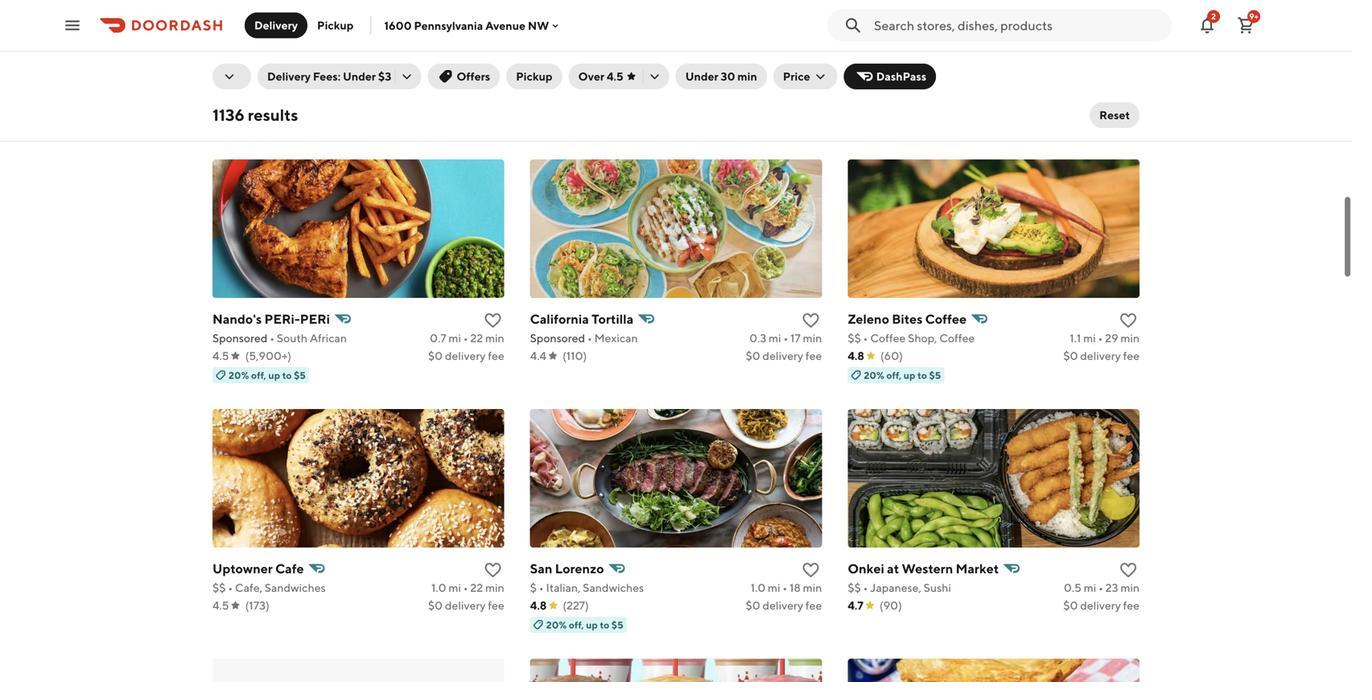 Task type: locate. For each thing, give the bounding box(es) containing it.
•
[[228, 82, 233, 95], [466, 82, 471, 95], [546, 82, 551, 95], [783, 82, 788, 95], [857, 82, 862, 95], [270, 331, 275, 345], [464, 331, 468, 345], [588, 331, 593, 345], [784, 331, 789, 345], [864, 331, 869, 345], [1099, 331, 1104, 345], [228, 581, 233, 594], [464, 581, 468, 594], [539, 581, 544, 594], [783, 581, 788, 594], [864, 581, 869, 594], [1099, 581, 1104, 594]]

4.5 for uptowner cafe
[[213, 599, 229, 612]]

0 vertical spatial click to add this store to your saved list image
[[802, 61, 821, 81]]

under inside under 30 min button
[[686, 70, 719, 83]]

1 18 from the top
[[790, 82, 801, 95]]

$​0 down 1.1
[[1064, 349, 1079, 362]]

delivery for nando's peri-peri
[[445, 349, 486, 362]]

dashpass button
[[845, 64, 937, 89]]

4.5 for nando's peri-peri
[[213, 349, 229, 362]]

fee for san lorenzo
[[806, 599, 823, 612]]

up down $$ • coffee shop, coffee
[[904, 370, 916, 381]]

min for zeleno bites coffee
[[1121, 331, 1140, 345]]

0 vertical spatial 17
[[473, 82, 483, 95]]

1 horizontal spatial 20%
[[547, 619, 567, 631]]

0 horizontal spatial pickup
[[317, 19, 354, 32]]

1 horizontal spatial to
[[600, 619, 610, 631]]

2 sandwiches from the left
[[583, 581, 644, 594]]

17 right 0.4
[[473, 82, 483, 95]]

up for coffee
[[904, 370, 916, 381]]

min inside button
[[738, 70, 758, 83]]

2
[[1212, 12, 1217, 21]]

$​0 delivery fee for california tortilla
[[746, 349, 823, 362]]

1 vertical spatial click to add this store to your saved list image
[[484, 311, 503, 330]]

4.5 down nando's
[[213, 349, 229, 362]]

1 vertical spatial $
[[530, 581, 537, 594]]

delivery for uptowner cafe
[[445, 599, 486, 612]]

$​0 for zeleno bites coffee
[[1064, 349, 1079, 362]]

deli,
[[864, 82, 888, 95]]

delivery up gregorys coffee at the top of the page
[[254, 19, 298, 32]]

off, down (227) in the bottom left of the page
[[569, 619, 584, 631]]

$$ • japanese, sushi
[[848, 581, 952, 594]]

1 1.0 from the left
[[432, 581, 447, 594]]

tea,
[[291, 82, 312, 95]]

up down the (5,900+)
[[269, 370, 280, 381]]

0 vertical spatial 4.5
[[607, 70, 624, 83]]

click to add this store to your saved list image up "0.3 mi • 17 min"
[[802, 311, 821, 330]]

0 horizontal spatial sponsored
[[213, 331, 268, 345]]

2 horizontal spatial 20%
[[864, 370, 885, 381]]

coffee right shop,
[[940, 331, 975, 345]]

0 vertical spatial 18
[[790, 82, 801, 95]]

$5
[[294, 370, 306, 381], [930, 370, 942, 381], [612, 619, 624, 631]]

nando's peri-peri
[[213, 311, 330, 327]]

0 vertical spatial 4.8
[[848, 349, 865, 362]]

0 horizontal spatial 20%
[[229, 370, 249, 381]]

$5 down the $ • italian, sandwiches
[[612, 619, 624, 631]]

1 horizontal spatial 17
[[791, 331, 801, 345]]

$​0 delivery fee for uptowner cafe
[[428, 599, 505, 612]]

click to add this store to your saved list image
[[484, 61, 503, 81], [802, 311, 821, 330], [1119, 311, 1139, 330], [484, 561, 503, 580], [1119, 561, 1139, 580]]

$$
[[213, 82, 226, 95], [530, 82, 544, 95], [848, 331, 862, 345], [213, 581, 226, 594], [848, 581, 862, 594]]

click to add this store to your saved list image up 1.0 mi • 22 min
[[484, 561, 503, 580]]

click to add this store to your saved list image up the "0.4 mi • 17 min"
[[484, 61, 503, 81]]

to down the (5,900+)
[[282, 370, 292, 381]]

0 horizontal spatial 17
[[473, 82, 483, 95]]

takeout
[[594, 82, 635, 95]]

click to add this store to your saved list image up 0.7 mi • 22 min
[[484, 311, 503, 330]]

2 22 from the top
[[471, 581, 483, 594]]

18
[[790, 82, 801, 95], [790, 581, 801, 594]]

2 18 from the top
[[790, 581, 801, 594]]

$$ • cafe, sandwiches
[[213, 581, 326, 594]]

$​0 delivery fee down "0.3 mi • 17 min"
[[746, 349, 823, 362]]

off, for peri
[[251, 370, 266, 381]]

1.0 for san lorenzo
[[751, 581, 766, 594]]

$
[[848, 82, 855, 95], [530, 581, 537, 594]]

1600 pennsylvania avenue nw
[[384, 19, 549, 32]]

&
[[352, 82, 359, 95]]

sponsored for california
[[530, 331, 586, 345]]

20%
[[229, 370, 249, 381], [864, 370, 885, 381], [547, 619, 567, 631]]

pickup button down nw
[[507, 64, 563, 89]]

sponsored • mexican
[[530, 331, 638, 345]]

tea
[[361, 82, 379, 95]]

sandwiches for uptowner cafe
[[265, 581, 326, 594]]

coffee up (60)
[[871, 331, 906, 345]]

$$ • cold brew tea, coffee & tea
[[213, 82, 379, 95]]

$$ up 4.6
[[213, 82, 226, 95]]

1 vertical spatial 4.5
[[213, 349, 229, 362]]

pennsylvania
[[414, 19, 483, 32]]

breakfast
[[890, 82, 939, 95]]

under
[[343, 70, 376, 83], [686, 70, 719, 83]]

click to add this store to your saved list image up 1.1 mi • 29 min on the right
[[1119, 311, 1139, 330]]

1.0 for uptowner cafe
[[432, 581, 447, 594]]

0.7 mi • 22 min
[[430, 331, 505, 345]]

pickup button
[[308, 12, 364, 38], [507, 64, 563, 89]]

4.6
[[213, 99, 229, 113]]

delivery left fees:
[[267, 70, 311, 83]]

17
[[473, 82, 483, 95], [791, 331, 801, 345]]

under 30 min button
[[676, 64, 767, 89]]

$ down prego
[[848, 82, 855, 95]]

0 horizontal spatial 20% off, up to $5
[[229, 370, 306, 381]]

0 horizontal spatial 1.0
[[432, 581, 447, 594]]

2 under from the left
[[686, 70, 719, 83]]

2 horizontal spatial off,
[[887, 370, 902, 381]]

click to add this store to your saved list image for uptowner cafe
[[484, 561, 503, 580]]

sponsored for nando's
[[213, 331, 268, 345]]

up down (227) in the bottom left of the page
[[586, 619, 598, 631]]

20% off, up to $5 for coffee
[[864, 370, 942, 381]]

4.5 right "over"
[[607, 70, 624, 83]]

zeleno bites coffee
[[848, 311, 967, 327]]

off, down the (5,900+)
[[251, 370, 266, 381]]

$​0 delivery fee down 0.5 mi • 23 min
[[1064, 599, 1140, 612]]

gregorys
[[213, 62, 268, 77]]

0 vertical spatial pickup button
[[308, 12, 364, 38]]

min
[[738, 70, 758, 83], [486, 82, 505, 95], [803, 82, 823, 95], [486, 331, 505, 345], [803, 331, 823, 345], [1121, 331, 1140, 345], [486, 581, 505, 594], [803, 581, 823, 594], [1121, 581, 1140, 594]]

sponsored
[[213, 331, 268, 345], [530, 331, 586, 345]]

0 horizontal spatial off,
[[251, 370, 266, 381]]

4.8 left (60)
[[848, 349, 865, 362]]

0 vertical spatial $
[[848, 82, 855, 95]]

under left $3
[[343, 70, 376, 83]]

sandwiches
[[265, 581, 326, 594], [583, 581, 644, 594]]

delivery for delivery
[[254, 19, 298, 32]]

$$ down donburi
[[530, 82, 544, 95]]

over
[[579, 70, 605, 83]]

• inside $ • deli, breakfast $​0 delivery fee
[[857, 82, 862, 95]]

$​0 down the 0.3
[[746, 349, 761, 362]]

2 horizontal spatial 20% off, up to $5
[[864, 370, 942, 381]]

fee for zeleno bites coffee
[[1124, 349, 1140, 362]]

off, down (60)
[[887, 370, 902, 381]]

fee for nando's peri-peri
[[488, 349, 505, 362]]

$5 down shop,
[[930, 370, 942, 381]]

1 horizontal spatial under
[[686, 70, 719, 83]]

fee for uptowner cafe
[[488, 599, 505, 612]]

delivery for delivery fees: under $3
[[267, 70, 311, 83]]

mi for nando's peri-peri
[[449, 331, 461, 345]]

sandwiches down lorenzo
[[583, 581, 644, 594]]

2 horizontal spatial up
[[904, 370, 916, 381]]

0 horizontal spatial sandwiches
[[265, 581, 326, 594]]

south
[[277, 331, 308, 345]]

sandwiches down 'cafe'
[[265, 581, 326, 594]]

sponsored down nando's
[[213, 331, 268, 345]]

$​0 down 0.5
[[1064, 599, 1079, 612]]

4.8 down italian,
[[530, 599, 547, 612]]

coffee left &
[[314, 82, 349, 95]]

fee
[[1124, 99, 1140, 113], [488, 349, 505, 362], [806, 349, 823, 362], [1124, 349, 1140, 362], [488, 599, 505, 612], [806, 599, 823, 612], [1124, 599, 1140, 612]]

4.5 left (173)
[[213, 599, 229, 612]]

delivery for san lorenzo
[[763, 599, 804, 612]]

mi for zeleno bites coffee
[[1084, 331, 1097, 345]]

1 under from the left
[[343, 70, 376, 83]]

offers
[[457, 70, 491, 83]]

1.0 mi • 18 min
[[751, 581, 823, 594]]

tortilla
[[592, 311, 634, 327]]

delivery inside delivery button
[[254, 19, 298, 32]]

san lorenzo
[[530, 561, 604, 576]]

under left 30
[[686, 70, 719, 83]]

20% off, up to $5 down (60)
[[864, 370, 942, 381]]

18 for donburi
[[790, 82, 801, 95]]

min for onkei at western market
[[1121, 581, 1140, 594]]

0 horizontal spatial pickup button
[[308, 12, 364, 38]]

1 vertical spatial 17
[[791, 331, 801, 345]]

0 horizontal spatial $5
[[294, 370, 306, 381]]

min for donburi
[[803, 82, 823, 95]]

0 vertical spatial 22
[[471, 331, 483, 345]]

min for gregorys coffee
[[486, 82, 505, 95]]

$​0 down 1.0 mi • 18 min
[[746, 599, 761, 612]]

30
[[721, 70, 736, 83]]

4.5
[[607, 70, 624, 83], [213, 349, 229, 362], [213, 599, 229, 612]]

at
[[888, 561, 900, 576]]

1 22 from the top
[[471, 331, 483, 345]]

$$ down "zeleno"
[[848, 331, 862, 345]]

pickup button up delivery fees: under $3 at the top of page
[[308, 12, 364, 38]]

mi for donburi
[[768, 82, 781, 95]]

under 30 min
[[686, 70, 758, 83]]

$$ for onkei at western market
[[848, 581, 862, 594]]

2 horizontal spatial to
[[918, 370, 928, 381]]

mi for san lorenzo
[[768, 581, 781, 594]]

$​0 down 0.7
[[428, 349, 443, 362]]

peri-
[[265, 311, 300, 327]]

$$ left cafe,
[[213, 581, 226, 594]]

1 horizontal spatial sponsored
[[530, 331, 586, 345]]

2 1.0 from the left
[[751, 581, 766, 594]]

to down the $ • italian, sandwiches
[[600, 619, 610, 631]]

$$ up 4.7
[[848, 581, 862, 594]]

0 horizontal spatial 4.8
[[530, 599, 547, 612]]

20% down (60)
[[864, 370, 885, 381]]

$​0 delivery fee down 0.7 mi • 22 min
[[428, 349, 505, 362]]

22
[[471, 331, 483, 345], [471, 581, 483, 594]]

click to add this store to your saved list image for nando's peri-peri
[[484, 311, 503, 330]]

$ inside $ • deli, breakfast $​0 delivery fee
[[848, 82, 855, 95]]

over 4.5 button
[[569, 64, 670, 89]]

1 vertical spatial 18
[[790, 581, 801, 594]]

$​0 delivery fee down 1.1 mi • 29 min on the right
[[1064, 349, 1140, 362]]

click to add this store to your saved list image up 0.5 mi • 23 min
[[1119, 561, 1139, 580]]

1 sponsored from the left
[[213, 331, 268, 345]]

sponsored down california
[[530, 331, 586, 345]]

fee for california tortilla
[[806, 349, 823, 362]]

2 vertical spatial click to add this store to your saved list image
[[802, 561, 821, 580]]

1 horizontal spatial pickup button
[[507, 64, 563, 89]]

1 horizontal spatial sandwiches
[[583, 581, 644, 594]]

click to add this store to your saved list image for onkei at western market
[[1119, 561, 1139, 580]]

4.5 inside button
[[607, 70, 624, 83]]

click to add this store to your saved list image up 1.0 mi • 18 min
[[802, 561, 821, 580]]

1 horizontal spatial $
[[848, 82, 855, 95]]

0 horizontal spatial to
[[282, 370, 292, 381]]

20% off, up to $5 down the (5,900+)
[[229, 370, 306, 381]]

$3
[[378, 70, 392, 83]]

click to add this store to your saved list image up 0.6 mi • 18 min
[[802, 61, 821, 81]]

click to add this store to your saved list image
[[802, 61, 821, 81], [484, 311, 503, 330], [802, 561, 821, 580]]

mi for california tortilla
[[769, 331, 782, 345]]

1 horizontal spatial 4.8
[[848, 349, 865, 362]]

pickup left pickup,
[[516, 70, 553, 83]]

2 vertical spatial 4.5
[[213, 599, 229, 612]]

$​0 for san lorenzo
[[746, 599, 761, 612]]

$​0 left reset
[[1064, 99, 1079, 113]]

4.8 for san lorenzo
[[530, 599, 547, 612]]

20% down the (5,900+)
[[229, 370, 249, 381]]

1 vertical spatial 22
[[471, 581, 483, 594]]

coffee
[[270, 62, 312, 77], [314, 82, 349, 95], [926, 311, 967, 327], [871, 331, 906, 345], [940, 331, 975, 345]]

2 sponsored from the left
[[530, 331, 586, 345]]

mexican
[[595, 331, 638, 345]]

Store search: begin typing to search for stores available on DoorDash text field
[[875, 17, 1163, 34]]

0 horizontal spatial under
[[343, 70, 376, 83]]

1 horizontal spatial off,
[[569, 619, 584, 631]]

donburi
[[530, 62, 580, 77]]

0 vertical spatial pickup
[[317, 19, 354, 32]]

17 right the 0.3
[[791, 331, 801, 345]]

$​0 down 1.0 mi • 22 min
[[428, 599, 443, 612]]

$$ for zeleno bites coffee
[[848, 331, 862, 345]]

0 horizontal spatial $
[[530, 581, 537, 594]]

1 horizontal spatial pickup
[[516, 70, 553, 83]]

1 sandwiches from the left
[[265, 581, 326, 594]]

$​0 delivery fee down 1.0 mi • 22 min
[[428, 599, 505, 612]]

2 horizontal spatial $5
[[930, 370, 942, 381]]

delivery for zeleno bites coffee
[[1081, 349, 1122, 362]]

delivery
[[254, 19, 298, 32], [267, 70, 311, 83]]

nw
[[528, 19, 549, 32]]

0.4 mi • 17 min
[[432, 82, 505, 95]]

to down shop,
[[918, 370, 928, 381]]

1 vertical spatial pickup
[[516, 70, 553, 83]]

to
[[282, 370, 292, 381], [918, 370, 928, 381], [600, 619, 610, 631]]

delivery for california tortilla
[[763, 349, 804, 362]]

22 for nando's peri-peri
[[471, 331, 483, 345]]

1 vertical spatial delivery
[[267, 70, 311, 83]]

coffee up $$ • cold brew tea, coffee & tea
[[270, 62, 312, 77]]

$ down 'san'
[[530, 581, 537, 594]]

$​0
[[1064, 99, 1079, 113], [428, 349, 443, 362], [746, 349, 761, 362], [1064, 349, 1079, 362], [428, 599, 443, 612], [746, 599, 761, 612], [1064, 599, 1079, 612]]

(60)
[[881, 349, 904, 362]]

1 horizontal spatial 1.0
[[751, 581, 766, 594]]

delivery
[[1081, 99, 1122, 113], [445, 349, 486, 362], [763, 349, 804, 362], [1081, 349, 1122, 362], [445, 599, 486, 612], [763, 599, 804, 612], [1081, 599, 1122, 612]]

$​0 delivery fee down 1.0 mi • 18 min
[[746, 599, 823, 612]]

pickup up delivery fees: under $3 at the top of page
[[317, 19, 354, 32]]

deli
[[887, 62, 911, 77]]

20% down (227) in the bottom left of the page
[[547, 619, 567, 631]]

1 vertical spatial 4.8
[[530, 599, 547, 612]]

1 horizontal spatial 20% off, up to $5
[[547, 619, 624, 631]]

$5 down 'south'
[[294, 370, 306, 381]]

0 vertical spatial delivery
[[254, 19, 298, 32]]

4.8 for zeleno bites coffee
[[848, 349, 865, 362]]

up
[[269, 370, 280, 381], [904, 370, 916, 381], [586, 619, 598, 631]]

20% off, up to $5 down (227) in the bottom left of the page
[[547, 619, 624, 631]]

$​0 delivery fee for nando's peri-peri
[[428, 349, 505, 362]]

mi for uptowner cafe
[[449, 581, 461, 594]]

1 horizontal spatial up
[[586, 619, 598, 631]]

0 horizontal spatial up
[[269, 370, 280, 381]]



Task type: describe. For each thing, give the bounding box(es) containing it.
$$ • coffee shop, coffee
[[848, 331, 975, 345]]

results
[[248, 106, 298, 124]]

to for coffee
[[918, 370, 928, 381]]

onkei at western market
[[848, 561, 1000, 576]]

african
[[310, 331, 347, 345]]

4.7
[[848, 599, 864, 612]]

fees:
[[313, 70, 341, 83]]

lorenzo
[[555, 561, 604, 576]]

1136 results
[[213, 106, 298, 124]]

uptowner cafe
[[213, 561, 304, 576]]

bites
[[893, 311, 923, 327]]

(175)
[[245, 99, 270, 113]]

1 horizontal spatial $5
[[612, 619, 624, 631]]

reset
[[1100, 108, 1131, 122]]

0.4
[[432, 82, 449, 95]]

17 for california tortilla
[[791, 331, 801, 345]]

dashpass
[[877, 70, 927, 83]]

click to add this store to your saved list image for donburi
[[802, 61, 821, 81]]

reset button
[[1090, 102, 1140, 128]]

$ • deli, breakfast $​0 delivery fee
[[848, 82, 1140, 113]]

click to add this store to your saved list image for gregorys coffee
[[484, 61, 503, 81]]

gregorys coffee
[[213, 62, 312, 77]]

pickup,
[[553, 82, 591, 95]]

to for peri
[[282, 370, 292, 381]]

1.1 mi • 29 min
[[1071, 331, 1140, 345]]

$ • italian, sandwiches
[[530, 581, 644, 594]]

fee inside $ • deli, breakfast $​0 delivery fee
[[1124, 99, 1140, 113]]

(5,900+)
[[245, 349, 292, 362]]

$​0 inside $ • deli, breakfast $​0 delivery fee
[[1064, 99, 1079, 113]]

delivery for onkei at western market
[[1081, 599, 1122, 612]]

onkei
[[848, 561, 885, 576]]

1 vertical spatial pickup button
[[507, 64, 563, 89]]

price button
[[774, 64, 838, 89]]

4.4
[[530, 349, 547, 362]]

western
[[902, 561, 954, 576]]

over 4.5
[[579, 70, 624, 83]]

29
[[1106, 331, 1119, 345]]

mi for onkei at western market
[[1085, 581, 1097, 594]]

18 for san lorenzo
[[790, 581, 801, 594]]

prego deli
[[848, 62, 911, 77]]

$​0 delivery fee for san lorenzo
[[746, 599, 823, 612]]

off, for coffee
[[887, 370, 902, 381]]

sandwiches for san lorenzo
[[583, 581, 644, 594]]

min for nando's peri-peri
[[486, 331, 505, 345]]

(173)
[[245, 599, 270, 612]]

san
[[530, 561, 553, 576]]

$​0 for california tortilla
[[746, 349, 761, 362]]

notification bell image
[[1198, 16, 1218, 35]]

20% off, up to $5 for peri
[[229, 370, 306, 381]]

california tortilla
[[530, 311, 634, 327]]

delivery button
[[245, 12, 308, 38]]

coffee up shop,
[[926, 311, 967, 327]]

$​0 for onkei at western market
[[1064, 599, 1079, 612]]

$ for $ • deli, breakfast $​0 delivery fee
[[848, 82, 855, 95]]

1136
[[213, 106, 245, 124]]

$​0 delivery fee for zeleno bites coffee
[[1064, 349, 1140, 362]]

0.5 mi • 23 min
[[1065, 581, 1140, 594]]

1.1
[[1071, 331, 1082, 345]]

mi for gregorys coffee
[[451, 82, 464, 95]]

uptowner
[[213, 561, 273, 576]]

click to add this store to your saved list image for zeleno bites coffee
[[1119, 311, 1139, 330]]

open menu image
[[63, 16, 82, 35]]

avenue
[[486, 19, 526, 32]]

1.0 mi • 22 min
[[432, 581, 505, 594]]

offers button
[[428, 64, 500, 89]]

$$ for gregorys coffee
[[213, 82, 226, 95]]

peri
[[300, 311, 330, 327]]

$$ for uptowner cafe
[[213, 581, 226, 594]]

$$ for donburi
[[530, 82, 544, 95]]

up for peri
[[269, 370, 280, 381]]

delivery inside $ • deli, breakfast $​0 delivery fee
[[1081, 99, 1122, 113]]

cold
[[235, 82, 260, 95]]

0.3 mi • 17 min
[[750, 331, 823, 345]]

22 for uptowner cafe
[[471, 581, 483, 594]]

0.3
[[750, 331, 767, 345]]

click to add this store to your saved list image for california tortilla
[[802, 311, 821, 330]]

prego
[[848, 62, 885, 77]]

min for san lorenzo
[[803, 581, 823, 594]]

0.5
[[1065, 581, 1082, 594]]

(110)
[[563, 349, 587, 362]]

min for uptowner cafe
[[486, 581, 505, 594]]

cafe
[[275, 561, 304, 576]]

0.7
[[430, 331, 447, 345]]

17 for gregorys coffee
[[473, 82, 483, 95]]

0.6 mi • 18 min
[[749, 82, 823, 95]]

(90)
[[880, 599, 903, 612]]

japanese,
[[871, 581, 922, 594]]

sponsored • south african
[[213, 331, 347, 345]]

price
[[783, 70, 811, 83]]

$5 for peri
[[294, 370, 306, 381]]

$ for $ • italian, sandwiches
[[530, 581, 537, 594]]

1 items, open order cart image
[[1237, 16, 1256, 35]]

20% for san
[[547, 619, 567, 631]]

(227)
[[563, 599, 589, 612]]

23
[[1106, 581, 1119, 594]]

1600 pennsylvania avenue nw button
[[384, 19, 562, 32]]

nando's
[[213, 311, 262, 327]]

click to add this store to your saved list image for san lorenzo
[[802, 561, 821, 580]]

1600
[[384, 19, 412, 32]]

$$ • pickup, takeout
[[530, 82, 635, 95]]

california
[[530, 311, 589, 327]]

$​0 for nando's peri-peri
[[428, 349, 443, 362]]

pickup for bottom pickup button
[[516, 70, 553, 83]]

9+
[[1250, 12, 1259, 21]]

0.6
[[749, 82, 766, 95]]

$5 for coffee
[[930, 370, 942, 381]]

$​0 delivery fee for onkei at western market
[[1064, 599, 1140, 612]]

cafe,
[[235, 581, 263, 594]]

20% for nando's
[[229, 370, 249, 381]]

italian,
[[546, 581, 581, 594]]

pickup for the topmost pickup button
[[317, 19, 354, 32]]

delivery fees: under $3
[[267, 70, 392, 83]]

fee for onkei at western market
[[1124, 599, 1140, 612]]

20% for zeleno
[[864, 370, 885, 381]]

shop,
[[909, 331, 938, 345]]

zeleno
[[848, 311, 890, 327]]

$​0 for uptowner cafe
[[428, 599, 443, 612]]

market
[[956, 561, 1000, 576]]

min for california tortilla
[[803, 331, 823, 345]]

brew
[[262, 82, 289, 95]]



Task type: vqa. For each thing, say whether or not it's contained in the screenshot.
Health image
no



